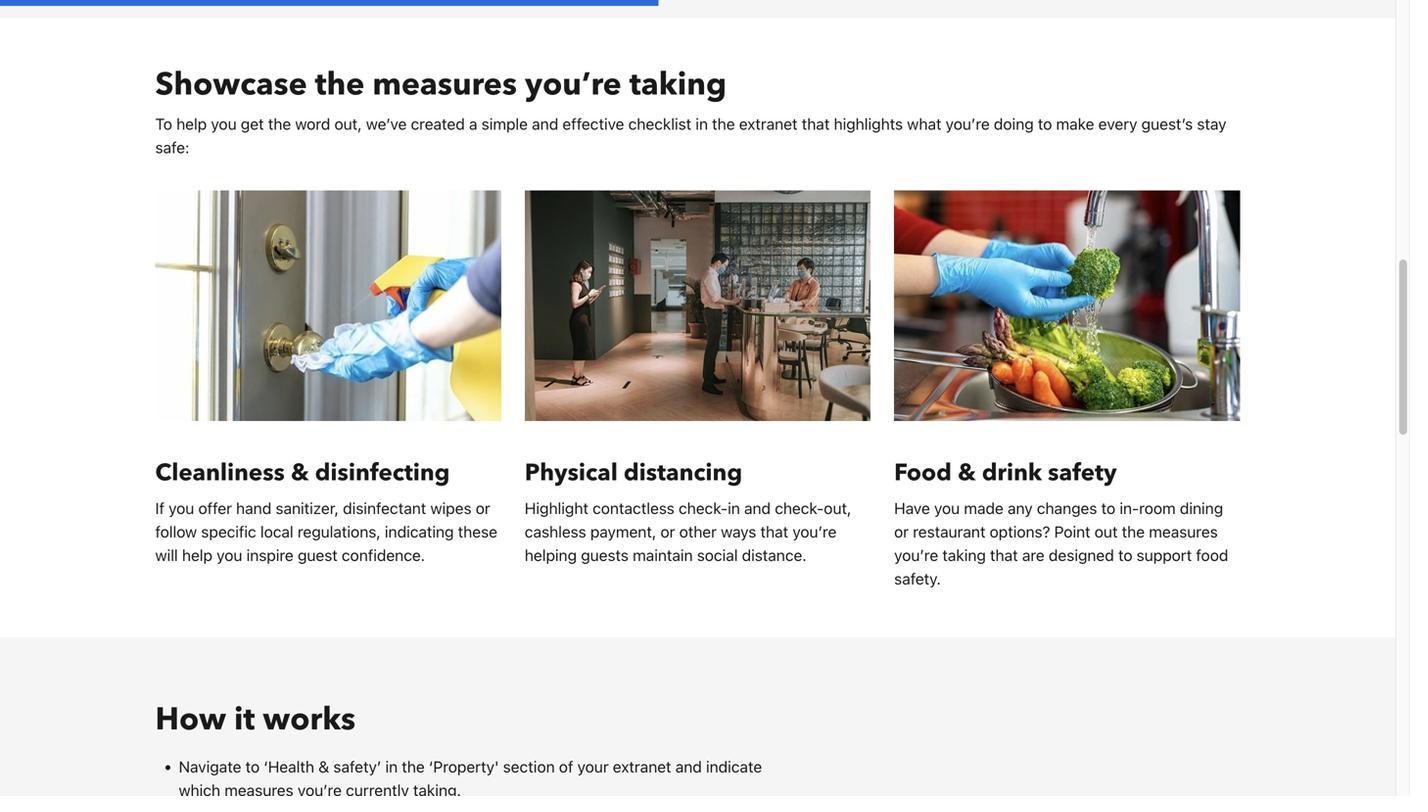 Task type: locate. For each thing, give the bounding box(es) containing it.
glgkgk image
[[895, 191, 1241, 421]]

currently
[[346, 781, 409, 796]]

in for to
[[385, 758, 398, 776]]

'health
[[264, 758, 314, 776]]

1 vertical spatial measures
[[1149, 522, 1218, 541]]

guests
[[581, 546, 629, 565]]

that inside 'physical distancing highlight contactless check-in and check-out, cashless payment, or other ways that you're helping guests maintain social distance.'
[[761, 522, 789, 541]]

extranet
[[739, 115, 798, 133], [613, 758, 672, 776]]

0 horizontal spatial or
[[476, 499, 490, 518]]

which
[[179, 781, 220, 796]]

navigate to 'health & safety' in the 'property' section of your extranet and indicate which measures you're currently taking.
[[179, 758, 762, 796]]

created
[[411, 115, 465, 133]]

1 vertical spatial extranet
[[613, 758, 672, 776]]

0 horizontal spatial extranet
[[613, 758, 672, 776]]

indicating
[[385, 522, 454, 541]]

0 vertical spatial in
[[696, 115, 708, 133]]

measures
[[373, 63, 517, 106], [1149, 522, 1218, 541], [225, 781, 294, 796]]

disinfecting
[[315, 457, 450, 489]]

0 horizontal spatial measures
[[225, 781, 294, 796]]

in inside navigate to 'health & safety' in the 'property' section of your extranet and indicate which measures you're currently taking.
[[385, 758, 398, 776]]

and right simple on the top
[[532, 115, 559, 133]]

the inside navigate to 'health & safety' in the 'property' section of your extranet and indicate which measures you're currently taking.
[[402, 758, 425, 776]]

in inside 'physical distancing highlight contactless check-in and check-out, cashless payment, or other ways that you're helping guests maintain social distance.'
[[728, 499, 740, 518]]

0 horizontal spatial that
[[761, 522, 789, 541]]

extranet inside the 'showcase the measures you're taking to help you get the word out, we've created a simple and effective checklist in the extranet that highlights what you're doing to make every guest's stay safe:'
[[739, 115, 798, 133]]

2 horizontal spatial or
[[895, 522, 909, 541]]

cleanliness & disinfecting if you offer hand sanitizer, disinfectant wipes or follow specific local regulations, indicating these will help you inspire guest confidence.
[[155, 457, 498, 565]]

& left safety'
[[319, 758, 329, 776]]

taking down the restaurant
[[943, 546, 986, 565]]

1 vertical spatial out,
[[824, 499, 852, 518]]

hand
[[236, 499, 272, 518]]

extranet inside navigate to 'health & safety' in the 'property' section of your extranet and indicate which measures you're currently taking.
[[613, 758, 672, 776]]

you're inside food & drink safety have you made any changes to in-room dining or restaurant options? point out the measures you're taking that are designed to support food safety.
[[895, 546, 939, 565]]

or up maintain
[[661, 522, 675, 541]]

0 vertical spatial taking
[[630, 63, 727, 106]]

&
[[291, 457, 309, 489], [958, 457, 976, 489], [319, 758, 329, 776]]

maintain
[[633, 546, 693, 565]]

that down options?
[[991, 546, 1019, 565]]

in inside the 'showcase the measures you're taking to help you get the word out, we've created a simple and effective checklist in the extranet that highlights what you're doing to make every guest's stay safe:'
[[696, 115, 708, 133]]

if
[[155, 499, 165, 518]]

0 vertical spatial out,
[[335, 115, 362, 133]]

2 vertical spatial measures
[[225, 781, 294, 796]]

inspire
[[246, 546, 294, 565]]

other
[[680, 522, 717, 541]]

to
[[1038, 115, 1053, 133], [1102, 499, 1116, 518], [1119, 546, 1133, 565], [246, 758, 260, 776]]

2 horizontal spatial &
[[958, 457, 976, 489]]

tgrtg image
[[155, 191, 501, 421]]

you're down the 'health
[[298, 781, 342, 796]]

or up these
[[476, 499, 490, 518]]

you're up safety.
[[895, 546, 939, 565]]

in right checklist
[[696, 115, 708, 133]]

1 horizontal spatial out,
[[824, 499, 852, 518]]

get
[[241, 115, 264, 133]]

support
[[1137, 546, 1193, 565]]

taking
[[630, 63, 727, 106], [943, 546, 986, 565]]

you're up effective on the top
[[525, 63, 622, 106]]

that inside the 'showcase the measures you're taking to help you get the word out, we've created a simple and effective checklist in the extranet that highlights what you're doing to make every guest's stay safe:'
[[802, 115, 830, 133]]

measures up created
[[373, 63, 517, 106]]

2 horizontal spatial that
[[991, 546, 1019, 565]]

2 horizontal spatial in
[[728, 499, 740, 518]]

& up sanitizer,
[[291, 457, 309, 489]]

safety'
[[334, 758, 381, 776]]

contactless
[[593, 499, 675, 518]]

2 vertical spatial and
[[676, 758, 702, 776]]

taking.
[[413, 781, 461, 796]]

you left 'get'
[[211, 115, 237, 133]]

check-
[[679, 499, 728, 518], [775, 499, 824, 518]]

1 horizontal spatial &
[[319, 758, 329, 776]]

1 horizontal spatial or
[[661, 522, 675, 541]]

to left the 'health
[[246, 758, 260, 776]]

1 vertical spatial in
[[728, 499, 740, 518]]

in-
[[1120, 499, 1140, 518]]

the right checklist
[[712, 115, 735, 133]]

you're
[[525, 63, 622, 106], [946, 115, 990, 133], [793, 522, 837, 541], [895, 546, 939, 565], [298, 781, 342, 796]]

1 horizontal spatial extranet
[[739, 115, 798, 133]]

point
[[1055, 522, 1091, 541]]

drink
[[982, 457, 1043, 489]]

or
[[476, 499, 490, 518], [661, 522, 675, 541], [895, 522, 909, 541]]

or down have on the bottom right
[[895, 522, 909, 541]]

effective
[[563, 115, 625, 133]]

1 horizontal spatial that
[[802, 115, 830, 133]]

out, left have on the bottom right
[[824, 499, 852, 518]]

0 vertical spatial measures
[[373, 63, 517, 106]]

1 vertical spatial help
[[182, 546, 213, 565]]

you right the if on the bottom left of page
[[169, 499, 194, 518]]

simple
[[482, 115, 528, 133]]

measures inside navigate to 'health & safety' in the 'property' section of your extranet and indicate which measures you're currently taking.
[[225, 781, 294, 796]]

0 horizontal spatial and
[[532, 115, 559, 133]]

1 horizontal spatial and
[[676, 758, 702, 776]]

showcase the measures you're taking to help you get the word out, we've created a simple and effective checklist in the extranet that highlights what you're doing to make every guest's stay safe:
[[155, 63, 1227, 157]]

in for distancing
[[728, 499, 740, 518]]

2 vertical spatial that
[[991, 546, 1019, 565]]

& inside cleanliness & disinfecting if you offer hand sanitizer, disinfectant wipes or follow specific local regulations, indicating these will help you inspire guest confidence.
[[291, 457, 309, 489]]

you inside food & drink safety have you made any changes to in-room dining or restaurant options? point out the measures you're taking that are designed to support food safety.
[[935, 499, 960, 518]]

0 horizontal spatial taking
[[630, 63, 727, 106]]

the
[[315, 63, 365, 106], [268, 115, 291, 133], [712, 115, 735, 133], [1122, 522, 1145, 541], [402, 758, 425, 776]]

0 horizontal spatial &
[[291, 457, 309, 489]]

the up taking.
[[402, 758, 425, 776]]

to left support
[[1119, 546, 1133, 565]]

indicate
[[706, 758, 762, 776]]

checklist
[[629, 115, 692, 133]]

0 vertical spatial that
[[802, 115, 830, 133]]

follow
[[155, 522, 197, 541]]

you're up distance.
[[793, 522, 837, 541]]

that
[[802, 115, 830, 133], [761, 522, 789, 541], [991, 546, 1019, 565]]

help inside cleanliness & disinfecting if you offer hand sanitizer, disinfectant wipes or follow specific local regulations, indicating these will help you inspire guest confidence.
[[182, 546, 213, 565]]

0 horizontal spatial in
[[385, 758, 398, 776]]

help right "will"
[[182, 546, 213, 565]]

you
[[211, 115, 237, 133], [169, 499, 194, 518], [935, 499, 960, 518], [217, 546, 242, 565]]

taking up checklist
[[630, 63, 727, 106]]

and
[[532, 115, 559, 133], [745, 499, 771, 518], [676, 758, 702, 776]]

will
[[155, 546, 178, 565]]

& inside food & drink safety have you made any changes to in-room dining or restaurant options? point out the measures you're taking that are designed to support food safety.
[[958, 457, 976, 489]]

to left make
[[1038, 115, 1053, 133]]

in
[[696, 115, 708, 133], [728, 499, 740, 518], [385, 758, 398, 776]]

2 horizontal spatial and
[[745, 499, 771, 518]]

and up ways
[[745, 499, 771, 518]]

how it works
[[155, 698, 356, 741]]

in up ways
[[728, 499, 740, 518]]

guest
[[298, 546, 338, 565]]

1 horizontal spatial taking
[[943, 546, 986, 565]]

social
[[697, 546, 738, 565]]

what
[[908, 115, 942, 133]]

0 horizontal spatial check-
[[679, 499, 728, 518]]

you're inside navigate to 'health & safety' in the 'property' section of your extranet and indicate which measures you're currently taking.
[[298, 781, 342, 796]]

food & drink safety have you made any changes to in-room dining or restaurant options? point out the measures you're taking that are designed to support food safety.
[[895, 457, 1229, 588]]

dining
[[1180, 499, 1224, 518]]

confidence.
[[342, 546, 425, 565]]

1 check- from the left
[[679, 499, 728, 518]]

2 horizontal spatial measures
[[1149, 522, 1218, 541]]

0 vertical spatial and
[[532, 115, 559, 133]]

2 vertical spatial in
[[385, 758, 398, 776]]

made
[[964, 499, 1004, 518]]

1 horizontal spatial measures
[[373, 63, 517, 106]]

the down in-
[[1122, 522, 1145, 541]]

measures down the 'health
[[225, 781, 294, 796]]

help right to
[[176, 115, 207, 133]]

measures down the dining
[[1149, 522, 1218, 541]]

out
[[1095, 522, 1118, 541]]

check- up other
[[679, 499, 728, 518]]

room
[[1140, 499, 1176, 518]]

1 horizontal spatial in
[[696, 115, 708, 133]]

& inside navigate to 'health & safety' in the 'property' section of your extranet and indicate which measures you're currently taking.
[[319, 758, 329, 776]]

you inside the 'showcase the measures you're taking to help you get the word out, we've created a simple and effective checklist in the extranet that highlights what you're doing to make every guest's stay safe:'
[[211, 115, 237, 133]]

1 vertical spatial and
[[745, 499, 771, 518]]

out, inside 'physical distancing highlight contactless check-in and check-out, cashless payment, or other ways that you're helping guests maintain social distance.'
[[824, 499, 852, 518]]

out, right word
[[335, 115, 362, 133]]

0 vertical spatial help
[[176, 115, 207, 133]]

distancing
[[624, 457, 743, 489]]

stay
[[1198, 115, 1227, 133]]

that up distance.
[[761, 522, 789, 541]]

1 vertical spatial taking
[[943, 546, 986, 565]]

in up currently
[[385, 758, 398, 776]]

and left "indicate"
[[676, 758, 702, 776]]

check- up distance.
[[775, 499, 824, 518]]

you up the restaurant
[[935, 499, 960, 518]]

1 horizontal spatial check-
[[775, 499, 824, 518]]

measures inside the 'showcase the measures you're taking to help you get the word out, we've created a simple and effective checklist in the extranet that highlights what you're doing to make every guest's stay safe:'
[[373, 63, 517, 106]]

& up made
[[958, 457, 976, 489]]

wipes
[[431, 499, 472, 518]]

0 horizontal spatial out,
[[335, 115, 362, 133]]

1 vertical spatial that
[[761, 522, 789, 541]]

0 vertical spatial extranet
[[739, 115, 798, 133]]

that left 'highlights'
[[802, 115, 830, 133]]

ways
[[721, 522, 757, 541]]

that inside food & drink safety have you made any changes to in-room dining or restaurant options? point out the measures you're taking that are designed to support food safety.
[[991, 546, 1019, 565]]

help
[[176, 115, 207, 133], [182, 546, 213, 565]]



Task type: describe. For each thing, give the bounding box(es) containing it.
safe:
[[155, 138, 190, 157]]

physical distancing highlight contactless check-in and check-out, cashless payment, or other ways that you're helping guests maintain social distance.
[[525, 457, 852, 565]]

helping
[[525, 546, 577, 565]]

the up word
[[315, 63, 365, 106]]

every
[[1099, 115, 1138, 133]]

restaurant
[[913, 522, 986, 541]]

taking inside food & drink safety have you made any changes to in-room dining or restaurant options? point out the measures you're taking that are designed to support food safety.
[[943, 546, 986, 565]]

these
[[458, 522, 498, 541]]

designed
[[1049, 546, 1115, 565]]

the inside food & drink safety have you made any changes to in-room dining or restaurant options? point out the measures you're taking that are designed to support food safety.
[[1122, 522, 1145, 541]]

payment,
[[591, 522, 657, 541]]

cashless
[[525, 522, 587, 541]]

options?
[[990, 522, 1051, 541]]

the right 'get'
[[268, 115, 291, 133]]

or inside food & drink safety have you made any changes to in-room dining or restaurant options? point out the measures you're taking that are designed to support food safety.
[[895, 522, 909, 541]]

changes
[[1037, 499, 1098, 518]]

you down specific
[[217, 546, 242, 565]]

food
[[895, 457, 952, 489]]

any
[[1008, 499, 1033, 518]]

and inside 'physical distancing highlight contactless check-in and check-out, cashless payment, or other ways that you're helping guests maintain social distance.'
[[745, 499, 771, 518]]

distance.
[[742, 546, 807, 565]]

highlight
[[525, 499, 589, 518]]

out, inside the 'showcase the measures you're taking to help you get the word out, we've created a simple and effective checklist in the extranet that highlights what you're doing to make every guest's stay safe:'
[[335, 115, 362, 133]]

how
[[155, 698, 226, 741]]

taking inside the 'showcase the measures you're taking to help you get the word out, we've created a simple and effective checklist in the extranet that highlights what you're doing to make every guest's stay safe:'
[[630, 63, 727, 106]]

'property'
[[429, 758, 499, 776]]

disinfectant
[[343, 499, 426, 518]]

you're inside 'physical distancing highlight contactless check-in and check-out, cashless payment, or other ways that you're helping guests maintain social distance.'
[[793, 522, 837, 541]]

2 check- from the left
[[775, 499, 824, 518]]

to left in-
[[1102, 499, 1116, 518]]

cleanliness
[[155, 457, 285, 489]]

jujuu image
[[525, 191, 871, 421]]

we've
[[366, 115, 407, 133]]

guest's
[[1142, 115, 1193, 133]]

and inside the 'showcase the measures you're taking to help you get the word out, we've created a simple and effective checklist in the extranet that highlights what you're doing to make every guest's stay safe:'
[[532, 115, 559, 133]]

of
[[559, 758, 574, 776]]

regulations,
[[298, 522, 381, 541]]

offer
[[198, 499, 232, 518]]

physical
[[525, 457, 618, 489]]

specific
[[201, 522, 256, 541]]

& for food
[[958, 457, 976, 489]]

showcase
[[155, 63, 307, 106]]

help inside the 'showcase the measures you're taking to help you get the word out, we've created a simple and effective checklist in the extranet that highlights what you're doing to make every guest's stay safe:'
[[176, 115, 207, 133]]

works
[[263, 698, 356, 741]]

to inside navigate to 'health & safety' in the 'property' section of your extranet and indicate which measures you're currently taking.
[[246, 758, 260, 776]]

or inside cleanliness & disinfecting if you offer hand sanitizer, disinfectant wipes or follow specific local regulations, indicating these will help you inspire guest confidence.
[[476, 499, 490, 518]]

you're right what
[[946, 115, 990, 133]]

safety.
[[895, 569, 941, 588]]

word
[[295, 115, 330, 133]]

section
[[503, 758, 555, 776]]

sanitizer,
[[276, 499, 339, 518]]

navigate
[[179, 758, 241, 776]]

doing
[[994, 115, 1034, 133]]

to
[[155, 115, 172, 133]]

that for have
[[991, 546, 1019, 565]]

measures inside food & drink safety have you made any changes to in-room dining or restaurant options? point out the measures you're taking that are designed to support food safety.
[[1149, 522, 1218, 541]]

local
[[260, 522, 294, 541]]

are
[[1023, 546, 1045, 565]]

make
[[1057, 115, 1095, 133]]

that for taking
[[802, 115, 830, 133]]

a
[[469, 115, 478, 133]]

and inside navigate to 'health & safety' in the 'property' section of your extranet and indicate which measures you're currently taking.
[[676, 758, 702, 776]]

have
[[895, 499, 931, 518]]

highlights
[[834, 115, 903, 133]]

your
[[578, 758, 609, 776]]

& for cleanliness
[[291, 457, 309, 489]]

to inside the 'showcase the measures you're taking to help you get the word out, we've created a simple and effective checklist in the extranet that highlights what you're doing to make every guest's stay safe:'
[[1038, 115, 1053, 133]]

or inside 'physical distancing highlight contactless check-in and check-out, cashless payment, or other ways that you're helping guests maintain social distance.'
[[661, 522, 675, 541]]

food
[[1197, 546, 1229, 565]]

safety
[[1048, 457, 1117, 489]]

it
[[234, 698, 255, 741]]



Task type: vqa. For each thing, say whether or not it's contained in the screenshot.
program
no



